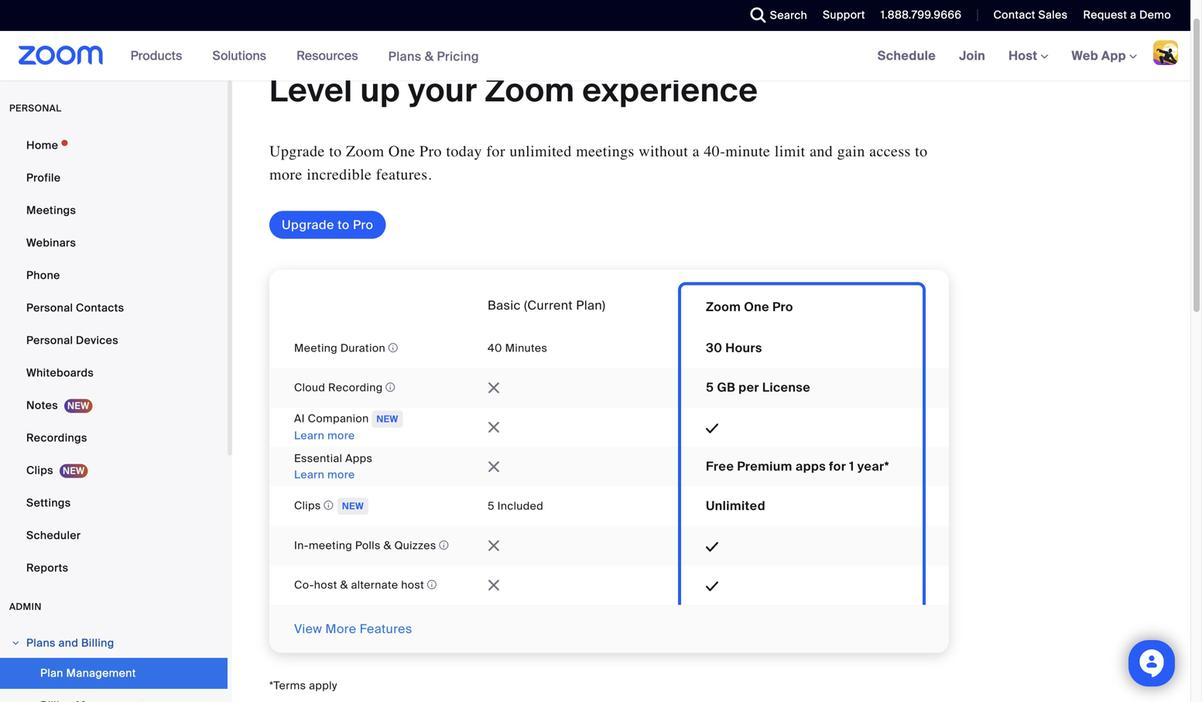 Task type: locate. For each thing, give the bounding box(es) containing it.
& left alternate
[[340, 578, 348, 592]]

0 vertical spatial a
[[1131, 8, 1137, 22]]

new down cloud recording application
[[377, 413, 398, 425]]

new up 'in-meeting polls & quizzes'
[[342, 500, 364, 512]]

essential
[[294, 451, 343, 466]]

notes
[[26, 398, 58, 413]]

your
[[408, 69, 477, 111]]

for inside upgrade to zoom one pro today for unlimited meetings without a 40-minute limit and gain access to more incredible features.
[[487, 142, 506, 160]]

new inside "ai companion new learn more"
[[377, 413, 398, 425]]

2 checked2icon image from the top
[[706, 541, 719, 553]]

0 vertical spatial upgrade
[[269, 142, 325, 160]]

personal down phone
[[26, 301, 73, 315]]

plans for plans and billing
[[26, 636, 56, 650]]

host
[[314, 578, 337, 592], [401, 578, 424, 592]]

0 horizontal spatial pro
[[353, 217, 374, 233]]

pro
[[420, 142, 442, 160], [353, 217, 374, 233], [773, 299, 794, 315]]

and left gain at the right top of the page
[[810, 142, 833, 160]]

1 host from the left
[[314, 578, 337, 592]]

support
[[823, 8, 866, 22]]

& right polls
[[384, 539, 392, 553]]

1 vertical spatial checked2icon image
[[706, 541, 719, 553]]

1 vertical spatial learn
[[294, 468, 325, 482]]

5 for 5 gb per license
[[706, 379, 714, 396]]

sales
[[1039, 8, 1068, 22]]

co-host & alternate host application
[[269, 577, 488, 593]]

1 vertical spatial one
[[744, 299, 770, 315]]

clips for clips link at the left of the page
[[26, 463, 53, 478]]

0 horizontal spatial and
[[58, 636, 78, 650]]

cloud
[[294, 381, 325, 395]]

meetings
[[26, 203, 76, 218]]

0 horizontal spatial plans
[[26, 636, 56, 650]]

zoom up unlimited in the top of the page
[[485, 69, 575, 111]]

1 vertical spatial 5
[[488, 499, 495, 513]]

recording
[[328, 381, 383, 395]]

plans up up
[[388, 48, 422, 64]]

host down meeting
[[314, 578, 337, 592]]

1 horizontal spatial 5
[[706, 379, 714, 396]]

to for pro
[[338, 217, 350, 233]]

zoom inside upgrade to zoom one pro today for unlimited meetings without a 40-minute limit and gain access to more incredible features.
[[346, 142, 384, 160]]

for
[[487, 142, 506, 160], [829, 458, 846, 475]]

1 vertical spatial and
[[58, 636, 78, 650]]

0 vertical spatial 5
[[706, 379, 714, 396]]

learn down ai
[[294, 429, 325, 443]]

0 horizontal spatial new
[[342, 500, 364, 512]]

to down incredible
[[338, 217, 350, 233]]

meetings
[[576, 142, 635, 160]]

2 vertical spatial more
[[327, 468, 355, 482]]

essential apps learn more
[[294, 451, 373, 482]]

1 horizontal spatial plans
[[388, 48, 422, 64]]

1 horizontal spatial host
[[401, 578, 424, 592]]

0 horizontal spatial host
[[314, 578, 337, 592]]

2 horizontal spatial &
[[425, 48, 434, 64]]

2 vertical spatial pro
[[773, 299, 794, 315]]

1 horizontal spatial pro
[[420, 142, 442, 160]]

up
[[360, 69, 400, 111]]

0 horizontal spatial a
[[693, 142, 700, 160]]

0 vertical spatial more
[[269, 166, 303, 184]]

plans for plans & pricing
[[388, 48, 422, 64]]

tooltip down essential apps learn more
[[324, 499, 334, 513]]

tooltip right recording
[[386, 381, 395, 395]]

1 horizontal spatial a
[[1131, 8, 1137, 22]]

for left 1
[[829, 458, 846, 475]]

4 close2icon image from the top
[[488, 540, 500, 552]]

0 horizontal spatial one
[[389, 142, 415, 160]]

plans inside menu item
[[26, 636, 56, 650]]

0 vertical spatial clips
[[26, 463, 53, 478]]

tooltip
[[389, 341, 398, 355], [386, 381, 395, 395], [324, 499, 334, 513], [439, 539, 449, 552], [427, 578, 437, 592]]

tooltip for unlimited
[[324, 499, 334, 513]]

5 gb per license
[[706, 379, 811, 396]]

tooltip right "duration"
[[389, 341, 398, 355]]

application
[[269, 270, 961, 665]]

tooltip for 5 gb per license
[[386, 381, 395, 395]]

1 vertical spatial more
[[327, 429, 355, 443]]

& left pricing
[[425, 48, 434, 64]]

tooltip inside co-host & alternate host application
[[427, 578, 437, 592]]

pro inside button
[[353, 217, 374, 233]]

solutions button
[[212, 31, 273, 81]]

learn
[[294, 429, 325, 443], [294, 468, 325, 482]]

tooltip inside clips application
[[324, 499, 334, 513]]

personal inside "link"
[[26, 301, 73, 315]]

banner
[[0, 31, 1191, 82]]

1 horizontal spatial new
[[377, 413, 398, 425]]

1 vertical spatial a
[[693, 142, 700, 160]]

cloud recording
[[294, 381, 386, 395]]

&
[[425, 48, 434, 64], [384, 539, 392, 553], [340, 578, 348, 592]]

0 vertical spatial plans
[[388, 48, 422, 64]]

1 learn from the top
[[294, 429, 325, 443]]

tooltip inside cloud recording application
[[386, 381, 395, 395]]

*terms
[[269, 679, 306, 693]]

features.
[[376, 166, 432, 184]]

0 vertical spatial new
[[377, 413, 398, 425]]

clips
[[26, 463, 53, 478], [294, 499, 324, 513]]

5
[[706, 379, 714, 396], [488, 499, 495, 513]]

5 left 'gb'
[[706, 379, 714, 396]]

right image
[[11, 639, 20, 648]]

meeting duration
[[294, 341, 389, 355]]

meetings link
[[0, 195, 228, 226]]

pro for zoom one pro
[[773, 299, 794, 315]]

2 vertical spatial zoom
[[706, 299, 741, 315]]

clips inside application
[[294, 499, 324, 513]]

1 horizontal spatial &
[[384, 539, 392, 553]]

a left 40-
[[693, 142, 700, 160]]

close2icon image for cloud recording
[[488, 382, 500, 394]]

banner containing products
[[0, 31, 1191, 82]]

zoom up 30
[[706, 299, 741, 315]]

clips inside personal menu 'menu'
[[26, 463, 53, 478]]

gain
[[837, 142, 865, 160]]

search button
[[739, 0, 812, 31]]

minute
[[726, 142, 771, 160]]

host button
[[1009, 48, 1049, 64]]

0 horizontal spatial zoom
[[346, 142, 384, 160]]

web
[[1072, 48, 1099, 64]]

more inside upgrade to zoom one pro today for unlimited meetings without a 40-minute limit and gain access to more incredible features.
[[269, 166, 303, 184]]

1 vertical spatial plans
[[26, 636, 56, 650]]

1 vertical spatial new
[[342, 500, 364, 512]]

a left demo
[[1131, 8, 1137, 22]]

one up the hours
[[744, 299, 770, 315]]

checked2icon image
[[706, 422, 719, 435], [706, 541, 719, 553], [706, 580, 719, 593]]

learn inside essential apps learn more
[[294, 468, 325, 482]]

cell
[[488, 382, 678, 394], [706, 408, 923, 435], [269, 411, 488, 444], [488, 421, 678, 434], [269, 451, 488, 483], [488, 461, 678, 473], [706, 526, 923, 553], [488, 540, 678, 552], [706, 566, 923, 593], [488, 579, 678, 592], [488, 605, 678, 653], [678, 605, 926, 645]]

zoom up incredible
[[346, 142, 384, 160]]

1 vertical spatial zoom
[[346, 142, 384, 160]]

upgrade
[[269, 142, 325, 160], [282, 217, 334, 233]]

personal for personal devices
[[26, 333, 73, 348]]

pro for upgrade to pro
[[353, 217, 374, 233]]

to up incredible
[[329, 142, 342, 160]]

recordings link
[[0, 423, 228, 454]]

settings
[[26, 496, 71, 510]]

basic
[[488, 297, 521, 314]]

5 close2icon image from the top
[[488, 579, 500, 592]]

1 close2icon image from the top
[[488, 382, 500, 394]]

1 vertical spatial &
[[384, 539, 392, 553]]

clips up in-
[[294, 499, 324, 513]]

zoom inside application
[[706, 299, 741, 315]]

and inside menu item
[[58, 636, 78, 650]]

0 vertical spatial and
[[810, 142, 833, 160]]

1 vertical spatial upgrade
[[282, 217, 334, 233]]

tooltip down quizzes
[[427, 578, 437, 592]]

more down "apps"
[[327, 468, 355, 482]]

join
[[959, 48, 986, 64]]

learn inside "ai companion new learn more"
[[294, 429, 325, 443]]

1 horizontal spatial for
[[829, 458, 846, 475]]

unlimited
[[706, 498, 766, 514]]

upgrade to pro
[[282, 217, 374, 233]]

2 vertical spatial checked2icon image
[[706, 580, 719, 593]]

0 vertical spatial pro
[[420, 142, 442, 160]]

one up features.
[[389, 142, 415, 160]]

3 checked2icon image from the top
[[706, 580, 719, 593]]

cell containing ai companion
[[269, 411, 488, 444]]

more left incredible
[[269, 166, 303, 184]]

schedule
[[878, 48, 936, 64]]

web app button
[[1072, 48, 1137, 64]]

devices
[[76, 333, 118, 348]]

upgrade inside upgrade to zoom one pro today for unlimited meetings without a 40-minute limit and gain access to more incredible features.
[[269, 142, 325, 160]]

plans
[[388, 48, 422, 64], [26, 636, 56, 650]]

and
[[810, 142, 833, 160], [58, 636, 78, 650]]

cloud recording application
[[269, 380, 488, 396]]

learn more link
[[269, 429, 355, 443], [269, 468, 355, 482]]

to inside upgrade to pro button
[[338, 217, 350, 233]]

personal
[[26, 301, 73, 315], [26, 333, 73, 348]]

whiteboards
[[26, 366, 94, 380]]

1 vertical spatial personal
[[26, 333, 73, 348]]

clips link
[[0, 455, 228, 486]]

checked2icon image for in-meeting polls & quizzes
[[706, 541, 719, 553]]

2 learn more link from the top
[[269, 468, 355, 482]]

close2icon image
[[488, 382, 500, 394], [488, 421, 500, 434], [488, 461, 500, 473], [488, 540, 500, 552], [488, 579, 500, 592]]

1 vertical spatial clips
[[294, 499, 324, 513]]

2 personal from the top
[[26, 333, 73, 348]]

plan)
[[576, 297, 606, 314]]

learn more link down ai
[[269, 429, 355, 443]]

1 horizontal spatial one
[[744, 299, 770, 315]]

join link
[[948, 31, 997, 81]]

scheduler link
[[0, 520, 228, 551]]

plans and billing
[[26, 636, 114, 650]]

upgrade for upgrade to zoom one pro today for unlimited meetings without a 40-minute limit and gain access to more incredible features.
[[269, 142, 325, 160]]

0 vertical spatial checked2icon image
[[706, 422, 719, 435]]

2 horizontal spatial pro
[[773, 299, 794, 315]]

1 horizontal spatial clips
[[294, 499, 324, 513]]

1 vertical spatial for
[[829, 458, 846, 475]]

tooltip inside meeting duration application
[[389, 341, 398, 355]]

personal up whiteboards
[[26, 333, 73, 348]]

view
[[294, 621, 322, 637]]

meeting duration application
[[269, 340, 488, 357]]

0 vertical spatial learn
[[294, 429, 325, 443]]

plans and billing menu item
[[0, 629, 228, 658]]

upgrade down incredible
[[282, 217, 334, 233]]

personal devices
[[26, 333, 118, 348]]

webinars link
[[0, 228, 228, 259]]

upgrade up incredible
[[269, 142, 325, 160]]

2 learn from the top
[[294, 468, 325, 482]]

billing
[[81, 636, 114, 650]]

upgrade inside button
[[282, 217, 334, 233]]

2 vertical spatial &
[[340, 578, 348, 592]]

reports link
[[0, 553, 228, 584]]

tooltip right quizzes
[[439, 539, 449, 552]]

1 vertical spatial pro
[[353, 217, 374, 233]]

plans & pricing
[[388, 48, 479, 64]]

today
[[446, 142, 482, 160]]

1 horizontal spatial and
[[810, 142, 833, 160]]

30 hours
[[706, 340, 762, 356]]

1 personal from the top
[[26, 301, 73, 315]]

0 vertical spatial learn more link
[[269, 429, 355, 443]]

1 vertical spatial learn more link
[[269, 468, 355, 482]]

(current
[[524, 297, 573, 314]]

5 left 'included'
[[488, 499, 495, 513]]

apply
[[309, 679, 337, 693]]

host right alternate
[[401, 578, 424, 592]]

2 horizontal spatial zoom
[[706, 299, 741, 315]]

plan management link
[[0, 658, 228, 689]]

clips up the settings
[[26, 463, 53, 478]]

plans inside product information navigation
[[388, 48, 422, 64]]

application containing basic (current plan)
[[269, 270, 961, 665]]

premium
[[737, 458, 793, 475]]

learn more link down essential
[[269, 468, 355, 482]]

0 vertical spatial for
[[487, 142, 506, 160]]

more down companion
[[327, 429, 355, 443]]

tooltip inside the in-meeting polls & quizzes application
[[439, 539, 449, 552]]

1 learn more link from the top
[[269, 429, 355, 443]]

0 vertical spatial one
[[389, 142, 415, 160]]

0 vertical spatial &
[[425, 48, 434, 64]]

personal menu menu
[[0, 130, 228, 585]]

more inside "ai companion new learn more"
[[327, 429, 355, 443]]

free premium apps for 1 year*
[[706, 458, 890, 475]]

0 horizontal spatial for
[[487, 142, 506, 160]]

0 horizontal spatial &
[[340, 578, 348, 592]]

and left the billing
[[58, 636, 78, 650]]

resources
[[297, 48, 358, 64]]

close2icon image for co-host & alternate host
[[488, 579, 500, 592]]

personal for personal contacts
[[26, 301, 73, 315]]

pricing
[[437, 48, 479, 64]]

plans & pricing link
[[388, 48, 479, 64], [388, 48, 479, 64]]

schedule link
[[866, 31, 948, 81]]

for right today
[[487, 142, 506, 160]]

clips application
[[269, 498, 488, 515]]

2 close2icon image from the top
[[488, 421, 500, 434]]

to
[[329, 142, 342, 160], [915, 142, 928, 160], [338, 217, 350, 233]]

0 vertical spatial personal
[[26, 301, 73, 315]]

plans right right icon
[[26, 636, 56, 650]]

solutions
[[212, 48, 266, 64]]

webinars
[[26, 236, 76, 250]]

0 vertical spatial zoom
[[485, 69, 575, 111]]

0 horizontal spatial 5
[[488, 499, 495, 513]]

learn down essential
[[294, 468, 325, 482]]

& inside application
[[340, 578, 348, 592]]

0 horizontal spatial clips
[[26, 463, 53, 478]]



Task type: describe. For each thing, give the bounding box(es) containing it.
profile picture image
[[1154, 40, 1178, 65]]

pro inside upgrade to zoom one pro today for unlimited meetings without a 40-minute limit and gain access to more incredible features.
[[420, 142, 442, 160]]

scheduler
[[26, 528, 81, 543]]

plan
[[40, 666, 63, 681]]

1 checked2icon image from the top
[[706, 422, 719, 435]]

products
[[131, 48, 182, 64]]

5 included
[[488, 499, 544, 513]]

40
[[488, 341, 502, 355]]

upgrade for upgrade to pro
[[282, 217, 334, 233]]

profile link
[[0, 163, 228, 194]]

meeting
[[309, 539, 352, 553]]

search
[[770, 8, 808, 22]]

clips for clips application
[[294, 499, 324, 513]]

unlimited
[[510, 142, 572, 160]]

product information navigation
[[119, 31, 491, 82]]

limit
[[775, 142, 806, 160]]

meetings navigation
[[866, 31, 1191, 82]]

1
[[850, 458, 854, 475]]

checked2icon image for co-host & alternate host
[[706, 580, 719, 593]]

personal contacts
[[26, 301, 124, 315]]

apps
[[796, 458, 826, 475]]

*terms apply
[[269, 679, 337, 693]]

plan management
[[40, 666, 136, 681]]

and inside upgrade to zoom one pro today for unlimited meetings without a 40-minute limit and gain access to more incredible features.
[[810, 142, 833, 160]]

basic (current plan)
[[488, 297, 606, 314]]

learn more link for learn
[[269, 429, 355, 443]]

access
[[870, 142, 911, 160]]

a inside upgrade to zoom one pro today for unlimited meetings without a 40-minute limit and gain access to more incredible features.
[[693, 142, 700, 160]]

hours
[[726, 340, 762, 356]]

year*
[[858, 458, 890, 475]]

in-meeting polls & quizzes
[[294, 539, 439, 553]]

& inside product information navigation
[[425, 48, 434, 64]]

included
[[498, 499, 544, 513]]

personal contacts link
[[0, 293, 228, 324]]

more inside essential apps learn more
[[327, 468, 355, 482]]

40 minutes
[[488, 341, 548, 355]]

host
[[1009, 48, 1041, 64]]

co-host & alternate host
[[294, 578, 427, 592]]

30
[[706, 340, 723, 356]]

co-
[[294, 578, 314, 592]]

web app
[[1072, 48, 1127, 64]]

cell containing essential apps
[[269, 451, 488, 483]]

management
[[66, 666, 136, 681]]

experience
[[582, 69, 758, 111]]

one inside upgrade to zoom one pro today for unlimited meetings without a 40-minute limit and gain access to more incredible features.
[[389, 142, 415, 160]]

to right access
[[915, 142, 928, 160]]

meeting
[[294, 341, 338, 355]]

in-meeting polls & quizzes application
[[269, 538, 488, 554]]

settings link
[[0, 488, 228, 519]]

incredible
[[307, 166, 372, 184]]

close2icon image for in-meeting polls & quizzes
[[488, 540, 500, 552]]

home link
[[0, 130, 228, 161]]

1 horizontal spatial zoom
[[485, 69, 575, 111]]

tooltip for 30 hours
[[389, 341, 398, 355]]

demo
[[1140, 8, 1172, 22]]

recordings
[[26, 431, 87, 445]]

personal
[[9, 102, 62, 114]]

2 host from the left
[[401, 578, 424, 592]]

view more features link
[[269, 621, 412, 637]]

level up your zoom experience
[[269, 69, 758, 111]]

5 for 5 included
[[488, 499, 495, 513]]

upgrade to pro button
[[269, 211, 386, 239]]

products button
[[131, 31, 189, 81]]

features
[[360, 621, 412, 637]]

learn more link for more
[[269, 468, 355, 482]]

app
[[1102, 48, 1127, 64]]

quizzes
[[394, 539, 436, 553]]

license
[[763, 379, 811, 396]]

40-
[[704, 142, 726, 160]]

companion
[[308, 412, 369, 426]]

contact
[[994, 8, 1036, 22]]

1.888.799.9666
[[881, 8, 962, 22]]

in-
[[294, 539, 309, 553]]

3 close2icon image from the top
[[488, 461, 500, 473]]

phone
[[26, 268, 60, 283]]

notes link
[[0, 390, 228, 421]]

free
[[706, 458, 734, 475]]

zoom one pro
[[706, 299, 794, 315]]

whiteboards link
[[0, 358, 228, 389]]

& inside application
[[384, 539, 392, 553]]

resources button
[[297, 31, 365, 81]]

personal devices link
[[0, 325, 228, 356]]

zoom logo image
[[19, 46, 103, 65]]

minutes
[[505, 341, 548, 355]]

ai
[[294, 412, 305, 426]]

reports
[[26, 561, 68, 575]]

new inside clips application
[[342, 500, 364, 512]]

phone link
[[0, 260, 228, 291]]

more
[[325, 621, 357, 637]]

admin
[[9, 601, 42, 613]]

request
[[1084, 8, 1128, 22]]

contact sales
[[994, 8, 1068, 22]]

home
[[26, 138, 58, 153]]

ai companion new learn more
[[294, 412, 398, 443]]

request a demo
[[1084, 8, 1172, 22]]

duration
[[341, 341, 386, 355]]

alternate
[[351, 578, 398, 592]]

to for zoom
[[329, 142, 342, 160]]

plans and billing menu
[[0, 658, 228, 702]]



Task type: vqa. For each thing, say whether or not it's contained in the screenshot.
User photo
no



